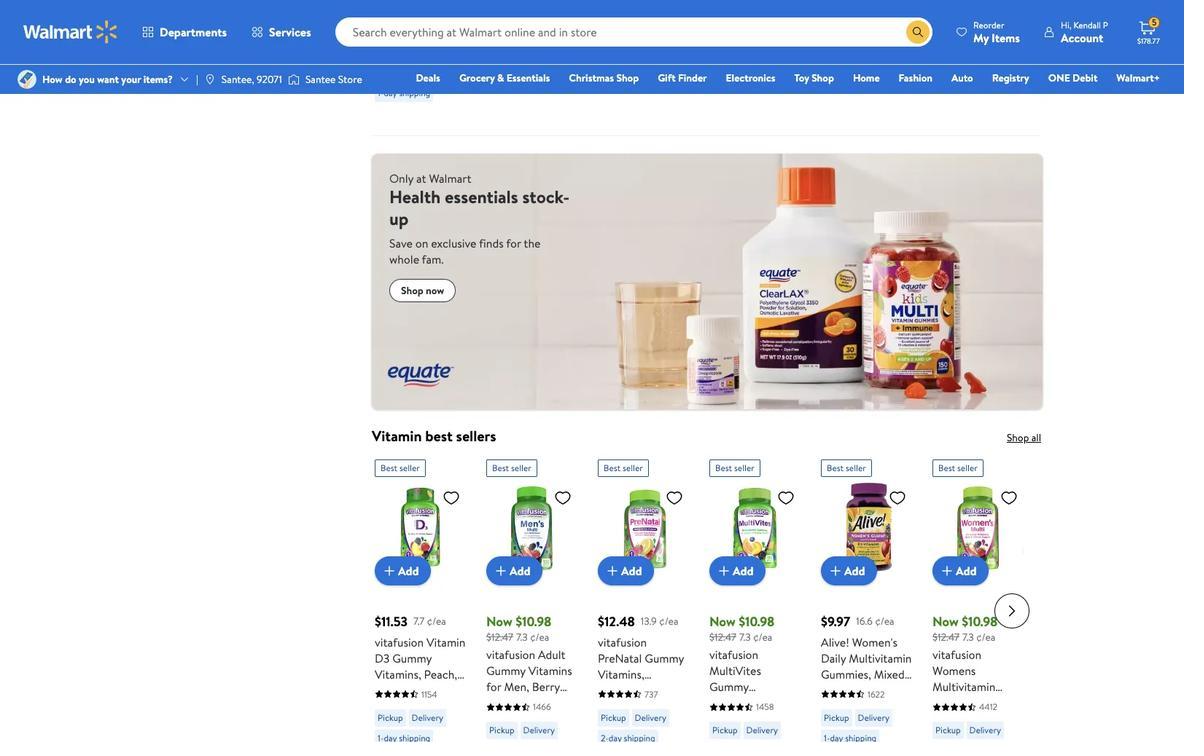 Task type: describe. For each thing, give the bounding box(es) containing it.
$12.48
[[598, 613, 635, 631]]

one
[[1048, 71, 1070, 85]]

women,
[[932, 728, 974, 743]]

$9.97
[[821, 613, 850, 631]]

5 seller from the left
[[846, 462, 866, 475]]

¢/ea inside $9.97 16.6 ¢/ea alive! women's daily multivitamin gummies, mixed berry flavored, 60 count
[[875, 614, 894, 629]]

deals link
[[409, 70, 447, 86]]

daily inside $9.97 16.6 ¢/ea alive! women's daily multivitamin gummies, mixed berry flavored, 60 count
[[821, 651, 846, 667]]

$11.53 7.7 ¢/ea vitafusion vitamin d3 gummy vitamins, peach, blackberry and strawberry flavored, 150 count
[[375, 613, 465, 743]]

add for $11.53 7.7 ¢/ea vitafusion vitamin d3 gummy vitamins, peach, blackberry and strawberry flavored, 150 count
[[398, 563, 419, 579]]

berry inside now $10.98 $12.47 7.3 ¢/ea vitafusion adult gummy vitamins for men, berry flavored daily multivitamins for men, 150 count
[[532, 680, 560, 696]]

pickup up christmas shop link
[[601, 15, 626, 28]]

vitafusion for now $10.98 $12.47 7.3 ¢/ea vitafusion multivites gummy multivitamins for adults, berry, peac
[[709, 648, 758, 664]]

vitafusion for now $10.98 $12.47 7.3 ¢/ea vitafusion adult gummy vitamins for men, berry flavored daily multivitamins for men, 150 count
[[486, 648, 535, 664]]

use
[[419, 165, 438, 181]]

¢/ea inside now $10.98 $12.47 7.3 ¢/ea vitafusion womens multivitamin gummies, daily vitamins for women,
[[976, 631, 996, 645]]

$11.53
[[375, 613, 408, 631]]

vitamin inside $11.53 7.7 ¢/ea vitafusion vitamin d3 gummy vitamins, peach, blackberry and strawberry flavored, 150 count
[[426, 635, 465, 651]]

blackberry
[[375, 683, 429, 699]]

fam.
[[422, 252, 444, 268]]

multivitamins inside now $10.98 $12.47 7.3 ¢/ea vitafusion adult gummy vitamins for men, berry flavored daily multivitamins for men, 150 count
[[486, 712, 554, 728]]

total,
[[375, 53, 402, 69]]

7.3 for now $10.98 $12.47 7.3 ¢/ea vitafusion womens multivitamin gummies, daily vitamins for women, 
[[962, 631, 974, 645]]

7616
[[421, 43, 438, 55]]

the
[[524, 236, 541, 252]]

pickup right search icon
[[935, 15, 961, 28]]

covid‐19
[[375, 5, 426, 21]]

gummy inside $11.53 7.7 ¢/ea vitafusion vitamin d3 gummy vitamins, peach, blackberry and strawberry flavored, 150 count
[[392, 651, 432, 667]]

1 vertical spatial 19
[[375, 197, 385, 213]]

shop right toy
[[812, 71, 834, 85]]

5 add to cart image from the left
[[827, 563, 844, 580]]

pickup left berry,
[[712, 725, 738, 737]]

with
[[398, 69, 420, 85]]

add to favorites list, vitafusion adult gummy vitamins for men, berry flavored daily multivitamins for men, 150 count image
[[554, 489, 572, 507]]

5 best seller from the left
[[827, 462, 866, 475]]

now for now $10.98 $12.47 7.3 ¢/ea vitafusion adult gummy vitamins for men, berry flavored daily multivitamins for men, 150 count
[[486, 613, 512, 631]]

|
[[196, 72, 198, 87]]

pickup down womens
[[935, 725, 961, 737]]

store
[[338, 72, 362, 87]]

and
[[431, 683, 450, 699]]

toy shop link
[[788, 70, 841, 86]]

stock-
[[522, 185, 570, 209]]

now
[[426, 284, 444, 298]]

deals
[[416, 71, 440, 85]]

flavored, inside $11.53 7.7 ¢/ea vitafusion vitamin d3 gummy vitamins, peach, blackberry and strawberry flavored, 150 count
[[375, 715, 421, 731]]

adults,
[[709, 712, 744, 728]]

walmart+
[[1116, 71, 1160, 85]]

add for now $10.98 $12.47 7.3 ¢/ea vitafusion adult gummy vitamins for men, berry flavored daily multivitamins for men, 150 count
[[510, 563, 530, 579]]

your
[[121, 72, 141, 87]]

add to favorites list, vitafusion multivites gummy multivitamins for adults, berry, peach and orange flavored, 150 count image
[[777, 489, 795, 507]]

day right test,
[[497, 18, 510, 30]]

day up christmas shop link
[[607, 36, 620, 48]]

christmas
[[569, 71, 614, 85]]

how
[[42, 72, 63, 87]]

¢/ea inside $12.48 13.9 ¢/ea vitafusion prenatal gummy vitamins, raspberry lemonade flavored, pre
[[659, 614, 678, 629]]

essentials
[[507, 71, 550, 85]]

mixed
[[874, 667, 905, 683]]

save
[[389, 236, 413, 252]]

departments
[[160, 24, 227, 40]]

adult
[[538, 648, 565, 664]]

you
[[79, 72, 95, 87]]

best seller for now $10.98 $12.47 7.3 ¢/ea vitafusion adult gummy vitamins for men, berry flavored daily multivitamins for men, 150 count
[[492, 462, 531, 475]]

gummies, inside $9.97 16.6 ¢/ea alive! women's daily multivitamin gummies, mixed berry flavored, 60 count
[[821, 667, 871, 683]]

&
[[497, 71, 504, 85]]

prenatal
[[598, 651, 642, 667]]

60
[[821, 699, 835, 715]]

santee, 92071
[[222, 72, 282, 87]]

womens
[[932, 664, 976, 680]]

Walmart Site-Wide search field
[[335, 17, 933, 47]]

day right search icon
[[942, 36, 955, 48]]

for inside now $10.98 $12.47 7.3 ¢/ea vitafusion womens multivitamin gummies, daily vitamins for women,
[[979, 712, 994, 728]]

up
[[389, 206, 409, 231]]

for right '1466'
[[557, 712, 572, 728]]

¢/ea inside $11.53 7.7 ¢/ea vitafusion vitamin d3 gummy vitamins, peach, blackberry and strawberry flavored, 150 count
[[427, 614, 446, 629]]

for inside now $10.98 $12.47 7.3 ¢/ea vitafusion multivites gummy multivitamins for adults, berry, peac
[[780, 696, 795, 712]]

for inside only at walmart health essentials stock- up save on exclusive finds for the whole fam.
[[506, 236, 521, 252]]

sellers
[[456, 426, 496, 446]]

5 add button from the left
[[821, 557, 877, 586]]

vitafusion prenatal gummy vitamins, raspberry lemonade flavored, pregnancy vitamins for women, 90 count image
[[598, 483, 689, 574]]

$10.98 for now $10.98 $12.47 7.3 ¢/ea vitafusion multivites gummy multivitamins for adults, berry, peac
[[739, 613, 775, 631]]

7.3 for now $10.98 $12.47 7.3 ¢/ea vitafusion multivites gummy multivitamins for adults, berry, peac
[[739, 631, 751, 645]]

add to favorites list, alive! women's daily multivitamin gummies, mixed berry flavored, 60 count image
[[889, 489, 906, 507]]

pickup up the toy shop link
[[824, 15, 849, 28]]

add to cart image for $11.53 7.7 ¢/ea vitafusion vitamin d3 gummy vitamins, peach, blackberry and strawberry flavored, 150 count
[[381, 563, 398, 580]]

add for now $10.98 $12.47 7.3 ¢/ea vitafusion multivites gummy multivitamins for adults, berry, peac
[[733, 563, 754, 579]]

p
[[1103, 19, 1108, 31]]

add for now $10.98 $12.47 7.3 ¢/ea vitafusion womens multivitamin gummies, daily vitamins for women, 
[[956, 563, 977, 579]]

5 best from the left
[[827, 462, 844, 475]]

antigen
[[375, 21, 415, 37]]

gift finder
[[658, 71, 707, 85]]

items?
[[143, 72, 173, 87]]

1-day shipping down with at the left
[[378, 86, 430, 99]]

day up electronics link
[[718, 36, 731, 48]]

1- right search icon
[[935, 36, 942, 48]]

add to cart image for now $10.98 $12.47 7.3 ¢/ea vitafusion adult gummy vitamins for men, berry flavored daily multivitamins for men, 150 count
[[492, 563, 510, 580]]

gummy inside now $10.98 $12.47 7.3 ¢/ea vitafusion adult gummy vitamins for men, berry flavored daily multivitamins for men, 150 count
[[486, 664, 526, 680]]

shipping down "reorder"
[[957, 36, 988, 48]]

5 add from the left
[[844, 563, 865, 579]]

4412
[[979, 702, 997, 714]]

150 inside $11.53 7.7 ¢/ea vitafusion vitamin d3 gummy vitamins, peach, blackberry and strawberry flavored, 150 count
[[424, 715, 441, 731]]

best for now $10.98 $12.47 7.3 ¢/ea vitafusion womens multivitamin gummies, daily vitamins for women, 
[[938, 462, 955, 475]]

count inside $9.97 16.6 ¢/ea alive! women's daily multivitamin gummies, mixed berry flavored, 60 count
[[837, 699, 869, 715]]

best for $11.53 7.7 ¢/ea vitafusion vitamin d3 gummy vitamins, peach, blackberry and strawberry flavored, 150 count
[[381, 462, 397, 475]]

$10.98 for now $10.98 $12.47 7.3 ¢/ea vitafusion womens multivitamin gummies, daily vitamins for women, 
[[962, 613, 998, 631]]

pickup down blackberry at the bottom left of page
[[378, 712, 403, 725]]

16.6
[[856, 614, 873, 629]]

shipping up home link
[[847, 36, 878, 48]]

only at walmart health essentials stock- up save on exclusive finds for the whole fam.
[[389, 171, 570, 268]]

$10.98 for now $10.98 $12.47 7.3 ¢/ea vitafusion adult gummy vitamins for men, berry flavored daily multivitamins for men, 150 count
[[516, 613, 551, 631]]

walmart
[[429, 171, 471, 187]]

toy
[[794, 71, 809, 85]]

shop now
[[401, 284, 444, 298]]

registry link
[[986, 70, 1036, 86]]

search icon image
[[912, 26, 924, 38]]

15-
[[422, 69, 437, 85]]

seller for now $10.98 $12.47 7.3 ¢/ea vitafusion womens multivitamin gummies, daily vitamins for women, 
[[957, 462, 978, 475]]

product group containing $9.97
[[821, 454, 912, 743]]

santee store
[[305, 72, 362, 87]]

auto
[[951, 71, 973, 85]]

vitamins, inside $11.53 7.7 ¢/ea vitafusion vitamin d3 gummy vitamins, peach, blackberry and strawberry flavored, 150 count
[[375, 667, 421, 683]]

all
[[1031, 431, 1041, 445]]

health
[[389, 185, 441, 209]]

gummy inside $12.48 13.9 ¢/ea vitafusion prenatal gummy vitamins, raspberry lemonade flavored, pre
[[645, 651, 684, 667]]

hi,
[[1061, 19, 1071, 31]]

3 best from the left
[[604, 462, 621, 475]]

best
[[425, 426, 453, 446]]

1154
[[421, 689, 437, 701]]

0 vertical spatial covid-
[[375, 117, 416, 133]]

finds
[[479, 236, 504, 252]]

departments button
[[130, 15, 239, 50]]

at
[[416, 171, 426, 187]]

kendall
[[1073, 19, 1101, 31]]

count inside now $10.98 $12.47 7.3 ¢/ea vitafusion adult gummy vitamins for men, berry flavored daily multivitamins for men, 150 count
[[534, 728, 566, 743]]

finder
[[678, 71, 707, 85]]

gummy inside now $10.98 $12.47 7.3 ¢/ea vitafusion multivites gummy multivitamins for adults, berry, peac
[[709, 680, 749, 696]]

multiple
[[418, 101, 459, 117]]

minute
[[375, 85, 410, 101]]

shop left now
[[401, 284, 423, 298]]

2 test from the top
[[375, 181, 395, 197]]

binaxnow covid‐19 antigen self test, 1 pack, 2 tests total, reliable test with 15- minute results, detects multiple covid-19 variants, same technology doctors use to test for covid- 19
[[375, 0, 463, 213]]

seller for now $10.98 $12.47 7.3 ¢/ea vitafusion multivites gummy multivitamins for adults, berry, peac
[[734, 462, 754, 475]]

vitafusion multivites gummy multivitamins for adults, berry, peach and orange flavored, 150 count image
[[709, 483, 801, 574]]

1- up christmas shop link
[[601, 36, 607, 48]]

count inside $11.53 7.7 ¢/ea vitafusion vitamin d3 gummy vitamins, peach, blackberry and strawberry flavored, 150 count
[[375, 731, 406, 743]]

home
[[853, 71, 880, 85]]

1 vertical spatial 2-day shipping
[[824, 36, 878, 48]]

7.3 for now $10.98 $12.47 7.3 ¢/ea vitafusion adult gummy vitamins for men, berry flavored daily multivitamins for men, 150 count
[[516, 631, 528, 645]]

flavored, inside $9.97 16.6 ¢/ea alive! women's daily multivitamin gummies, mixed berry flavored, 60 count
[[852, 683, 898, 699]]

test,
[[439, 21, 463, 37]]

now for now $10.98 $12.47 7.3 ¢/ea vitafusion womens multivitamin gummies, daily vitamins for women, 
[[932, 613, 959, 631]]

add to cart image for now $10.98 $12.47 7.3 ¢/ea vitafusion multivites gummy multivitamins for adults, berry, peac
[[715, 563, 733, 580]]



Task type: locate. For each thing, give the bounding box(es) containing it.
seller
[[400, 462, 420, 475], [511, 462, 531, 475], [623, 462, 643, 475], [734, 462, 754, 475], [846, 462, 866, 475], [957, 462, 978, 475]]

¢/ea up multivites
[[753, 631, 772, 645]]

peach,
[[424, 667, 457, 683]]

1 add button from the left
[[375, 557, 431, 586]]

vitamins up '1466'
[[528, 664, 572, 680]]

fashion
[[899, 71, 932, 85]]

next slide for product carousel list image
[[994, 594, 1029, 629]]

detects
[[375, 101, 415, 117]]

$10.98 inside now $10.98 $12.47 7.3 ¢/ea vitafusion multivites gummy multivitamins for adults, berry, peac
[[739, 613, 775, 631]]

1 now from the left
[[486, 613, 512, 631]]

multivitamin
[[849, 651, 912, 667], [932, 680, 995, 696]]

150 down 1154
[[424, 715, 441, 731]]

2 add to cart image from the left
[[492, 563, 510, 580]]

shipping up electronics
[[734, 36, 765, 48]]

2 add button from the left
[[486, 557, 542, 586]]

1622
[[868, 689, 885, 701]]

account
[[1061, 30, 1103, 46]]

vitafusion inside now $10.98 $12.47 7.3 ¢/ea vitafusion adult gummy vitamins for men, berry flavored daily multivitamins for men, 150 count
[[486, 648, 535, 664]]

0 horizontal spatial daily
[[533, 696, 558, 712]]

now for now $10.98 $12.47 7.3 ¢/ea vitafusion multivites gummy multivitamins for adults, berry, peac
[[709, 613, 736, 631]]

1 best seller from the left
[[381, 462, 420, 475]]

19 right detects
[[416, 117, 426, 133]]

1 horizontal spatial count
[[534, 728, 566, 743]]

multivitamins down multivites
[[709, 696, 777, 712]]

flavored
[[486, 696, 530, 712]]

$9.97 16.6 ¢/ea alive! women's daily multivitamin gummies, mixed berry flavored, 60 count
[[821, 613, 912, 715]]

7.3 inside now $10.98 $12.47 7.3 ¢/ea vitafusion adult gummy vitamins for men, berry flavored daily multivitamins for men, 150 count
[[516, 631, 528, 645]]

christmas shop link
[[562, 70, 645, 86]]

pickup up electronics
[[712, 15, 738, 28]]

1 vertical spatial vitamin
[[426, 635, 465, 651]]

0 vertical spatial vitamins
[[528, 664, 572, 680]]

add button for now $10.98 $12.47 7.3 ¢/ea vitafusion womens multivitamin gummies, daily vitamins for women, 
[[932, 557, 988, 586]]

0 horizontal spatial berry
[[532, 680, 560, 696]]

0 vertical spatial 19
[[416, 117, 426, 133]]

shipping down with at the left
[[399, 86, 430, 99]]

2 $12.47 from the left
[[709, 631, 736, 645]]

for left the
[[506, 236, 521, 252]]

now inside now $10.98 $12.47 7.3 ¢/ea vitafusion adult gummy vitamins for men, berry flavored daily multivitamins for men, 150 count
[[486, 613, 512, 631]]

registry
[[992, 71, 1029, 85]]

test up up
[[375, 181, 395, 197]]

$178.77
[[1137, 36, 1160, 46]]

best up vitafusion prenatal gummy vitamins, raspberry lemonade flavored, pregnancy vitamins for women, 90 count image
[[604, 462, 621, 475]]

gummy up flavored
[[486, 664, 526, 680]]

vitafusion down $12.48
[[598, 635, 647, 651]]

vitamins inside now $10.98 $12.47 7.3 ¢/ea vitafusion adult gummy vitamins for men, berry flavored daily multivitamins for men, 150 count
[[528, 664, 572, 680]]

seller up alive! women's daily multivitamin gummies, mixed berry flavored, 60 count 'image'
[[846, 462, 866, 475]]

best seller up vitafusion multivites gummy multivitamins for adults, berry, peach and orange flavored, 150 count image
[[715, 462, 754, 475]]

4 best from the left
[[715, 462, 732, 475]]

1 vitamins, from the left
[[375, 667, 421, 683]]

vitafusion inside now $10.98 $12.47 7.3 ¢/ea vitafusion womens multivitamin gummies, daily vitamins for women,
[[932, 648, 981, 664]]

¢/ea inside now $10.98 $12.47 7.3 ¢/ea vitafusion multivites gummy multivitamins for adults, berry, peac
[[753, 631, 772, 645]]

0 vertical spatial test
[[375, 69, 395, 85]]

gummies,
[[821, 667, 871, 683], [932, 696, 983, 712]]

2 horizontal spatial count
[[837, 699, 869, 715]]

¢/ea inside now $10.98 $12.47 7.3 ¢/ea vitafusion adult gummy vitamins for men, berry flavored daily multivitamins for men, 150 count
[[530, 631, 549, 645]]

¢/ea right 13.9 at the right bottom
[[659, 614, 678, 629]]

count down strawberry
[[375, 731, 406, 743]]

1 vertical spatial 2-
[[824, 36, 832, 48]]

7.7
[[413, 614, 424, 629]]

2-
[[489, 18, 497, 30], [824, 36, 832, 48]]

3 $12.47 from the left
[[932, 631, 959, 645]]

1 seller from the left
[[400, 462, 420, 475]]

6 add button from the left
[[932, 557, 988, 586]]

pickup up 'minute'
[[378, 66, 403, 78]]

1 horizontal spatial vitamins
[[932, 712, 976, 728]]

2 horizontal spatial now
[[932, 613, 959, 631]]

add to favorites list, vitafusion vitamin d3 gummy vitamins, peach, blackberry and strawberry flavored, 150 count image
[[443, 489, 460, 507]]

binaxnow
[[375, 0, 431, 5]]

reorder
[[973, 19, 1004, 31]]

reorder my items
[[973, 19, 1020, 46]]

best up vitafusion multivites gummy multivitamins for adults, berry, peach and orange flavored, 150 count image
[[715, 462, 732, 475]]

1 7.3 from the left
[[516, 631, 528, 645]]

shipping up christmas shop
[[622, 36, 653, 48]]

tests
[[419, 37, 444, 53]]

2 horizontal spatial flavored,
[[852, 683, 898, 699]]

multivitamin inside now $10.98 $12.47 7.3 ¢/ea vitafusion womens multivitamin gummies, daily vitamins for women,
[[932, 680, 995, 696]]

flavored,
[[852, 683, 898, 699], [375, 715, 421, 731], [598, 715, 644, 731]]

6 add from the left
[[956, 563, 977, 579]]

best up alive! women's daily multivitamin gummies, mixed berry flavored, 60 count 'image'
[[827, 462, 844, 475]]

now inside now $10.98 $12.47 7.3 ¢/ea vitafusion multivites gummy multivitamins for adults, berry, peac
[[709, 613, 736, 631]]

grocery & essentials
[[459, 71, 550, 85]]

$10.98 inside now $10.98 $12.47 7.3 ¢/ea vitafusion adult gummy vitamins for men, berry flavored daily multivitamins for men, 150 count
[[516, 613, 551, 631]]

1 horizontal spatial daily
[[821, 651, 846, 667]]

1- up gift finder link
[[712, 36, 718, 48]]

 image
[[17, 70, 36, 89], [288, 72, 300, 87]]

seller up vitafusion prenatal gummy vitamins, raspberry lemonade flavored, pregnancy vitamins for women, 90 count image
[[623, 462, 643, 475]]

pickup down raspberry
[[601, 712, 626, 725]]

0 horizontal spatial  image
[[17, 70, 36, 89]]

vitafusion down $11.53
[[375, 635, 424, 651]]

1 horizontal spatial vitamins,
[[598, 667, 644, 683]]

1 horizontal spatial 7.3
[[739, 631, 751, 645]]

1- inside product group
[[378, 86, 384, 99]]

 image left how
[[17, 70, 36, 89]]

1 horizontal spatial berry
[[821, 683, 849, 699]]

seller up vitafusion multivites gummy multivitamins for adults, berry, peach and orange flavored, 150 count image
[[734, 462, 754, 475]]

day up detects
[[384, 86, 397, 99]]

4 add from the left
[[733, 563, 754, 579]]

$10.98 inside now $10.98 $12.47 7.3 ¢/ea vitafusion womens multivitamin gummies, daily vitamins for women,
[[962, 613, 998, 631]]

 image right 92071
[[288, 72, 300, 87]]

vitamin
[[372, 426, 422, 446], [426, 635, 465, 651]]

0 horizontal spatial $10.98
[[516, 613, 551, 631]]

product group containing binaxnow covid‐19 antigen self test, 1 pack, 2 tests total, reliable test with 15- minute results, detects multiple covid-19 variants, same technology doctors use to test for covid- 19
[[375, 0, 466, 213]]

berry,
[[747, 712, 778, 728]]

1 horizontal spatial 2-
[[824, 36, 832, 48]]

$12.47 inside now $10.98 $12.47 7.3 ¢/ea vitafusion multivites gummy multivitamins for adults, berry, peac
[[709, 631, 736, 645]]

2-day shipping
[[489, 18, 544, 30], [824, 36, 878, 48]]

add to favorites list, vitafusion womens multivitamin gummies, daily vitamins for women, berry flavored, 150 count image
[[1000, 489, 1018, 507]]

vitamins
[[528, 664, 572, 680], [932, 712, 976, 728]]

1-day shipping
[[601, 36, 653, 48], [712, 36, 765, 48], [935, 36, 988, 48], [378, 86, 430, 99]]

7.3 inside now $10.98 $12.47 7.3 ¢/ea vitafusion womens multivitamin gummies, daily vitamins for women,
[[962, 631, 974, 645]]

1 vertical spatial gummies,
[[932, 696, 983, 712]]

add button for now $10.98 $12.47 7.3 ¢/ea vitafusion multivites gummy multivitamins for adults, berry, peac
[[709, 557, 765, 586]]

1- up detects
[[378, 86, 384, 99]]

alive!
[[821, 635, 849, 651]]

3 now from the left
[[932, 613, 959, 631]]

7.3 up womens
[[962, 631, 974, 645]]

1 horizontal spatial multivitamins
[[709, 696, 777, 712]]

vitafusion inside $11.53 7.7 ¢/ea vitafusion vitamin d3 gummy vitamins, peach, blackberry and strawberry flavored, 150 count
[[375, 635, 424, 651]]

0 horizontal spatial now
[[486, 613, 512, 631]]

best seller for now $10.98 $12.47 7.3 ¢/ea vitafusion multivites gummy multivitamins for adults, berry, peac
[[715, 462, 754, 475]]

want
[[97, 72, 119, 87]]

vitamins, up lemonade
[[598, 667, 644, 683]]

shipping
[[512, 18, 544, 30], [622, 36, 653, 48], [734, 36, 765, 48], [847, 36, 878, 48], [957, 36, 988, 48], [399, 86, 430, 99]]

test left with at the left
[[375, 69, 395, 85]]

shipping up essentials
[[512, 18, 544, 30]]

seller up 'vitafusion womens multivitamin gummies, daily vitamins for women, berry flavored, 150 count' image
[[957, 462, 978, 475]]

gummies, inside now $10.98 $12.47 7.3 ¢/ea vitafusion womens multivitamin gummies, daily vitamins for women,
[[932, 696, 983, 712]]

count
[[837, 699, 869, 715], [534, 728, 566, 743], [375, 731, 406, 743]]

best seller for now $10.98 $12.47 7.3 ¢/ea vitafusion womens multivitamin gummies, daily vitamins for women, 
[[938, 462, 978, 475]]

1 vertical spatial men,
[[486, 728, 511, 743]]

best for now $10.98 $12.47 7.3 ¢/ea vitafusion multivites gummy multivitamins for adults, berry, peac
[[715, 462, 732, 475]]

1 best from the left
[[381, 462, 397, 475]]

19 left up
[[375, 197, 385, 213]]

0 vertical spatial vitamin
[[372, 426, 422, 446]]

0 horizontal spatial vitamins,
[[375, 667, 421, 683]]

1 add to cart image from the left
[[381, 563, 398, 580]]

2 best from the left
[[492, 462, 509, 475]]

reliable
[[405, 53, 444, 69]]

add to favorites list, vitafusion prenatal gummy vitamins, raspberry lemonade flavored, pregnancy vitamins for women, 90 count image
[[666, 489, 683, 507]]

walmart+ link
[[1110, 70, 1167, 86]]

1 horizontal spatial 2-day shipping
[[824, 36, 878, 48]]

whole
[[389, 252, 419, 268]]

product group containing $11.53
[[375, 454, 466, 743]]

1 horizontal spatial $10.98
[[739, 613, 775, 631]]

gift finder link
[[651, 70, 713, 86]]

1 $10.98 from the left
[[516, 613, 551, 631]]

3 seller from the left
[[623, 462, 643, 475]]

6 best seller from the left
[[938, 462, 978, 475]]

vitamin left best on the left of page
[[372, 426, 422, 446]]

1 horizontal spatial gummies,
[[932, 696, 983, 712]]

multivitamins down adult
[[486, 712, 554, 728]]

day
[[497, 18, 510, 30], [607, 36, 620, 48], [718, 36, 731, 48], [832, 36, 845, 48], [942, 36, 955, 48], [384, 86, 397, 99]]

vitamin best sellers
[[372, 426, 496, 446]]

1-
[[601, 36, 607, 48], [712, 36, 718, 48], [935, 36, 942, 48], [378, 86, 384, 99]]

0 horizontal spatial $12.47
[[486, 631, 513, 645]]

7.3 up multivites
[[739, 631, 751, 645]]

1-day shipping up electronics
[[712, 36, 765, 48]]

3 add to cart image from the left
[[604, 563, 621, 580]]

vitamins left 4412
[[932, 712, 976, 728]]

0 vertical spatial gummies,
[[821, 667, 871, 683]]

berry up '1466'
[[532, 680, 560, 696]]

1466
[[533, 702, 551, 714]]

multivitamin inside $9.97 16.6 ¢/ea alive! women's daily multivitamin gummies, mixed berry flavored, 60 count
[[849, 651, 912, 667]]

¢/ea up adult
[[530, 631, 549, 645]]

walmart image
[[23, 20, 118, 44]]

for inside binaxnow covid‐19 antigen self test, 1 pack, 2 tests total, reliable test with 15- minute results, detects multiple covid-19 variants, same technology doctors use to test for covid- 19
[[398, 181, 413, 197]]

alive! women's daily multivitamin gummies, mixed berry flavored, 60 count image
[[821, 483, 912, 574]]

3 add button from the left
[[598, 557, 654, 586]]

seller for now $10.98 $12.47 7.3 ¢/ea vitafusion adult gummy vitamins for men, berry flavored daily multivitamins for men, 150 count
[[511, 462, 531, 475]]

6 seller from the left
[[957, 462, 978, 475]]

vitafusion for now $10.98 $12.47 7.3 ¢/ea vitafusion womens multivitamin gummies, daily vitamins for women, 
[[932, 648, 981, 664]]

7.3 inside now $10.98 $12.47 7.3 ¢/ea vitafusion multivites gummy multivitamins for adults, berry, peac
[[739, 631, 751, 645]]

pickup right 1458
[[824, 712, 849, 725]]

1 horizontal spatial now
[[709, 613, 736, 631]]

best down vitamin best sellers
[[381, 462, 397, 475]]

0 horizontal spatial flavored,
[[375, 715, 421, 731]]

shop left all
[[1007, 431, 1029, 445]]

2 horizontal spatial $12.47
[[932, 631, 959, 645]]

how do you want your items?
[[42, 72, 173, 87]]

add to cart image
[[381, 563, 398, 580], [492, 563, 510, 580], [604, 563, 621, 580], [715, 563, 733, 580], [827, 563, 844, 580]]

7.3
[[516, 631, 528, 645], [739, 631, 751, 645], [962, 631, 974, 645]]

0 vertical spatial 2-day shipping
[[489, 18, 544, 30]]

$12.47 for now $10.98 $12.47 7.3 ¢/ea vitafusion multivites gummy multivitamins for adults, berry, peac
[[709, 631, 736, 645]]

vitafusion up 1458
[[709, 648, 758, 664]]

vitafusion adult gummy vitamins for men, berry flavored daily multivitamins for men, 150 count image
[[486, 483, 577, 574]]

now $10.98 $12.47 7.3 ¢/ea vitafusion multivites gummy multivitamins for adults, berry, peac
[[709, 613, 797, 743]]

2 vitamins, from the left
[[598, 667, 644, 683]]

items
[[992, 30, 1020, 46]]

¢/ea right the 7.7
[[427, 614, 446, 629]]

1-day shipping down "reorder"
[[935, 36, 988, 48]]

vitamins inside now $10.98 $12.47 7.3 ¢/ea vitafusion womens multivitamin gummies, daily vitamins for women,
[[932, 712, 976, 728]]

daily inside now $10.98 $12.47 7.3 ¢/ea vitafusion adult gummy vitamins for men, berry flavored daily multivitamins for men, 150 count
[[533, 696, 558, 712]]

santee,
[[222, 72, 254, 87]]

$10.98 up multivites
[[739, 613, 775, 631]]

1-day shipping up christmas shop link
[[601, 36, 653, 48]]

$12.47 inside now $10.98 $12.47 7.3 ¢/ea vitafusion womens multivitamin gummies, daily vitamins for women,
[[932, 631, 959, 645]]

2 horizontal spatial $10.98
[[962, 613, 998, 631]]

1458
[[756, 702, 774, 714]]

gummies, up 'women,'
[[932, 696, 983, 712]]

$12.47 for now $10.98 $12.47 7.3 ¢/ea vitafusion adult gummy vitamins for men, berry flavored daily multivitamins for men, 150 count
[[486, 631, 513, 645]]

vitamins,
[[375, 667, 421, 683], [598, 667, 644, 683]]

shop right christmas
[[616, 71, 639, 85]]

3 7.3 from the left
[[962, 631, 974, 645]]

vitafusion vitamin d3 gummy vitamins, peach, blackberry and strawberry flavored, 150 count image
[[375, 483, 466, 574]]

2- up the toy shop link
[[824, 36, 832, 48]]

1 test from the top
[[375, 69, 395, 85]]

3 $10.98 from the left
[[962, 613, 998, 631]]

pickup down flavored
[[489, 725, 514, 737]]

3 add from the left
[[621, 563, 642, 579]]

13.9
[[641, 614, 657, 629]]

one debit
[[1048, 71, 1098, 85]]

vitafusion left adult
[[486, 648, 535, 664]]

best seller up vitafusion prenatal gummy vitamins, raspberry lemonade flavored, pregnancy vitamins for women, 90 count image
[[604, 462, 643, 475]]

vitafusion up 4412
[[932, 648, 981, 664]]

0 horizontal spatial 150
[[424, 715, 441, 731]]

1 horizontal spatial vitamin
[[426, 635, 465, 651]]

d3
[[375, 651, 390, 667]]

6 best from the left
[[938, 462, 955, 475]]

day up the toy shop link
[[832, 36, 845, 48]]

2 now from the left
[[709, 613, 736, 631]]

men,
[[504, 680, 529, 696], [486, 728, 511, 743]]

1 vertical spatial vitamins
[[932, 712, 976, 728]]

 image for how do you want your items?
[[17, 70, 36, 89]]

same
[[421, 133, 448, 149]]

0 horizontal spatial gummies,
[[821, 667, 871, 683]]

4 best seller from the left
[[715, 462, 754, 475]]

150 inside now $10.98 $12.47 7.3 ¢/ea vitafusion adult gummy vitamins for men, berry flavored daily multivitamins for men, 150 count
[[514, 728, 531, 743]]

1 $12.47 from the left
[[486, 631, 513, 645]]

0 horizontal spatial 2-day shipping
[[489, 18, 544, 30]]

vitafusion womens multivitamin gummies, daily vitamins for women, berry flavored, 150 count image
[[932, 483, 1024, 574]]

multivitamins inside now $10.98 $12.47 7.3 ¢/ea vitafusion multivites gummy multivitamins for adults, berry, peac
[[709, 696, 777, 712]]

$10.98 up womens
[[962, 613, 998, 631]]

electronics link
[[719, 70, 782, 86]]

toy shop
[[794, 71, 834, 85]]

$12.47 for now $10.98 $12.47 7.3 ¢/ea vitafusion womens multivitamin gummies, daily vitamins for women, 
[[932, 631, 959, 645]]

7.3 up flavored
[[516, 631, 528, 645]]

3 best seller from the left
[[604, 462, 643, 475]]

2-day shipping up home link
[[824, 36, 878, 48]]

seller up vitafusion adult gummy vitamins for men, berry flavored daily multivitamins for men, 150 count image
[[511, 462, 531, 475]]

gummy up the 737
[[645, 651, 684, 667]]

0 vertical spatial men,
[[504, 680, 529, 696]]

best seller up 'vitafusion womens multivitamin gummies, daily vitamins for women, berry flavored, 150 count' image
[[938, 462, 978, 475]]

Search search field
[[335, 17, 933, 47]]

electronics
[[726, 71, 775, 85]]

multivitamin up 1622
[[849, 651, 912, 667]]

add
[[398, 563, 419, 579], [510, 563, 530, 579], [621, 563, 642, 579], [733, 563, 754, 579], [844, 563, 865, 579], [956, 563, 977, 579]]

gummy right d3
[[392, 651, 432, 667]]

1 horizontal spatial $12.47
[[709, 631, 736, 645]]

christmas shop
[[569, 71, 639, 85]]

1 vertical spatial test
[[375, 181, 395, 197]]

grocery & essentials link
[[453, 70, 557, 86]]

$12.47 inside now $10.98 $12.47 7.3 ¢/ea vitafusion adult gummy vitamins for men, berry flavored daily multivitamins for men, 150 count
[[486, 631, 513, 645]]

150 down flavored
[[514, 728, 531, 743]]

2 7.3 from the left
[[739, 631, 751, 645]]

women's
[[852, 635, 897, 651]]

add button for $11.53 7.7 ¢/ea vitafusion vitamin d3 gummy vitamins, peach, blackberry and strawberry flavored, 150 count
[[375, 557, 431, 586]]

berry inside $9.97 16.6 ¢/ea alive! women's daily multivitamin gummies, mixed berry flavored, 60 count
[[821, 683, 849, 699]]

0 vertical spatial multivitamin
[[849, 651, 912, 667]]

add button for now $10.98 $12.47 7.3 ¢/ea vitafusion adult gummy vitamins for men, berry flavored daily multivitamins for men, 150 count
[[486, 557, 542, 586]]

test
[[375, 69, 395, 85], [375, 181, 395, 197]]

daily inside now $10.98 $12.47 7.3 ¢/ea vitafusion womens multivitamin gummies, daily vitamins for women,
[[986, 696, 1011, 712]]

shop all
[[1007, 431, 1041, 445]]

1
[[375, 37, 379, 53]]

seller down vitamin best sellers
[[400, 462, 420, 475]]

best for now $10.98 $12.47 7.3 ¢/ea vitafusion adult gummy vitamins for men, berry flavored daily multivitamins for men, 150 count
[[492, 462, 509, 475]]

 image for santee store
[[288, 72, 300, 87]]

home link
[[846, 70, 886, 86]]

only
[[389, 171, 413, 187]]

add to cart image
[[938, 563, 956, 580]]

2 add from the left
[[510, 563, 530, 579]]

seller for $11.53 7.7 ¢/ea vitafusion vitamin d3 gummy vitamins, peach, blackberry and strawberry flavored, 150 count
[[400, 462, 420, 475]]

1 horizontal spatial flavored,
[[598, 715, 644, 731]]

flavored, down women's
[[852, 683, 898, 699]]

0 horizontal spatial multivitamin
[[849, 651, 912, 667]]

for left at
[[398, 181, 413, 197]]

2 horizontal spatial daily
[[986, 696, 1011, 712]]

one debit link
[[1042, 70, 1104, 86]]

$12.47 up flavored
[[486, 631, 513, 645]]

0 vertical spatial 2-
[[489, 18, 497, 30]]

best seller up alive! women's daily multivitamin gummies, mixed berry flavored, 60 count 'image'
[[827, 462, 866, 475]]

vitafusion
[[375, 635, 424, 651], [598, 635, 647, 651], [486, 648, 535, 664], [709, 648, 758, 664], [932, 648, 981, 664]]

2 horizontal spatial 7.3
[[962, 631, 974, 645]]

¢/ea
[[427, 614, 446, 629], [659, 614, 678, 629], [875, 614, 894, 629], [530, 631, 549, 645], [753, 631, 772, 645], [976, 631, 996, 645]]

92071
[[257, 72, 282, 87]]

2 best seller from the left
[[492, 462, 531, 475]]

 image
[[204, 74, 216, 85]]

vitafusion inside $12.48 13.9 ¢/ea vitafusion prenatal gummy vitamins, raspberry lemonade flavored, pre
[[598, 635, 647, 651]]

hi, kendall p account
[[1061, 19, 1108, 46]]

0 horizontal spatial 7.3
[[516, 631, 528, 645]]

2- right test,
[[489, 18, 497, 30]]

doctors
[[375, 165, 416, 181]]

flavored, down raspberry
[[598, 715, 644, 731]]

strawberry
[[375, 699, 430, 715]]

results,
[[413, 85, 452, 101]]

0 horizontal spatial 2-
[[489, 18, 497, 30]]

0 horizontal spatial vitamins
[[528, 664, 572, 680]]

2-day shipping up grocery & essentials link
[[489, 18, 544, 30]]

my
[[973, 30, 989, 46]]

essentials
[[445, 185, 518, 209]]

best down sellers
[[492, 462, 509, 475]]

0 horizontal spatial vitamin
[[372, 426, 422, 446]]

now inside now $10.98 $12.47 7.3 ¢/ea vitafusion womens multivitamin gummies, daily vitamins for women,
[[932, 613, 959, 631]]

services button
[[239, 15, 323, 50]]

product group containing $12.48
[[598, 454, 689, 743]]

0 horizontal spatial count
[[375, 731, 406, 743]]

gummy
[[392, 651, 432, 667], [645, 651, 684, 667], [486, 664, 526, 680], [709, 680, 749, 696]]

best
[[381, 462, 397, 475], [492, 462, 509, 475], [604, 462, 621, 475], [715, 462, 732, 475], [827, 462, 844, 475], [938, 462, 955, 475]]

gummy up adults,
[[709, 680, 749, 696]]

4 add button from the left
[[709, 557, 765, 586]]

1 horizontal spatial 150
[[514, 728, 531, 743]]

4 seller from the left
[[734, 462, 754, 475]]

$12.47 up multivites
[[709, 631, 736, 645]]

1 vertical spatial covid-
[[415, 181, 457, 197]]

0 horizontal spatial 19
[[375, 197, 385, 213]]

4 add to cart image from the left
[[715, 563, 733, 580]]

flavored, down blackberry at the bottom left of page
[[375, 715, 421, 731]]

vitafusion inside now $10.98 $12.47 7.3 ¢/ea vitafusion multivites gummy multivitamins for adults, berry, peac
[[709, 648, 758, 664]]

2 seller from the left
[[511, 462, 531, 475]]

737
[[645, 689, 658, 701]]

flavored, inside $12.48 13.9 ¢/ea vitafusion prenatal gummy vitamins, raspberry lemonade flavored, pre
[[598, 715, 644, 731]]

1 add from the left
[[398, 563, 419, 579]]

auto link
[[945, 70, 980, 86]]

product group
[[375, 0, 466, 213], [375, 454, 466, 743], [486, 454, 577, 743], [598, 454, 689, 743], [709, 454, 801, 743], [821, 454, 912, 743], [932, 454, 1024, 743]]

0 horizontal spatial multivitamins
[[486, 712, 554, 728]]

best seller for $11.53 7.7 ¢/ea vitafusion vitamin d3 gummy vitamins, peach, blackberry and strawberry flavored, 150 count
[[381, 462, 420, 475]]

for right and
[[486, 680, 501, 696]]

vitamin up peach,
[[426, 635, 465, 651]]

1 horizontal spatial 19
[[416, 117, 426, 133]]

best seller down sellers
[[492, 462, 531, 475]]

1 vertical spatial multivitamin
[[932, 680, 995, 696]]

$12.47 up womens
[[932, 631, 959, 645]]

gummies, down alive!
[[821, 667, 871, 683]]

1 horizontal spatial  image
[[288, 72, 300, 87]]

pickup
[[601, 15, 626, 28], [712, 15, 738, 28], [824, 15, 849, 28], [935, 15, 961, 28], [378, 66, 403, 78], [378, 712, 403, 725], [601, 712, 626, 725], [824, 712, 849, 725], [489, 725, 514, 737], [712, 725, 738, 737], [935, 725, 961, 737]]

shop all link
[[1007, 431, 1041, 445]]

1 horizontal spatial multivitamin
[[932, 680, 995, 696]]

2 $10.98 from the left
[[739, 613, 775, 631]]

vitamins, inside $12.48 13.9 ¢/ea vitafusion prenatal gummy vitamins, raspberry lemonade flavored, pre
[[598, 667, 644, 683]]



Task type: vqa. For each thing, say whether or not it's contained in the screenshot.
REDUCED PRICE
no



